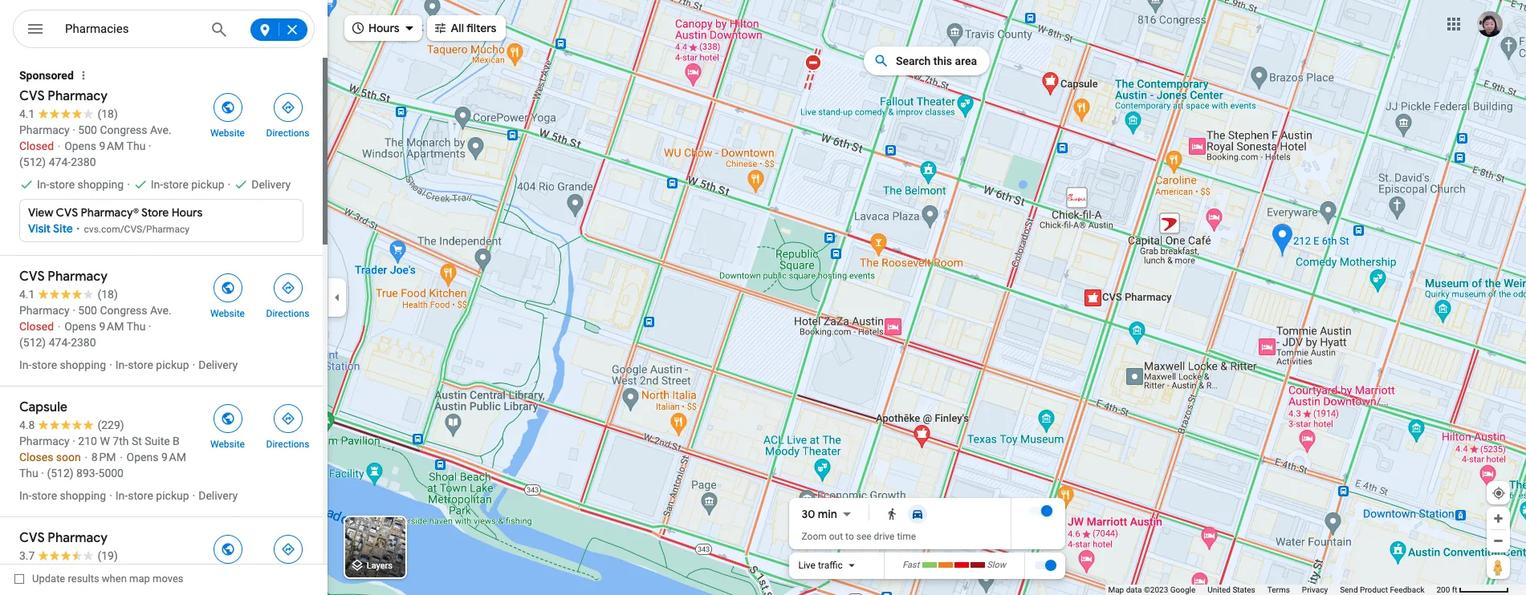 Task type: describe. For each thing, give the bounding box(es) containing it.
Turn off travel time tool checkbox
[[1028, 506, 1052, 517]]


[[351, 19, 365, 37]]

all
[[451, 21, 464, 35]]

1 website image from the top
[[220, 100, 235, 115]]

data
[[1126, 586, 1142, 595]]

Pharmacies field
[[13, 10, 315, 49]]

hours inside cvs pharmacy element
[[172, 206, 203, 220]]

website for website icon corresponding to directions image for 2nd website link from the top of the results for pharmacies feed
[[210, 308, 245, 320]]

slow
[[987, 561, 1006, 571]]

none radio walking
[[879, 505, 905, 524]]

visit site
[[28, 222, 73, 236]]

200
[[1437, 586, 1450, 595]]

zoom in image
[[1493, 513, 1505, 525]]


[[433, 19, 448, 37]]

moves
[[153, 573, 184, 585]]

map data ©2023 google
[[1108, 586, 1196, 595]]

layers
[[367, 562, 393, 572]]

united states button
[[1208, 585, 1256, 596]]

search
[[896, 55, 931, 67]]

zoom out to see drive time
[[802, 532, 916, 543]]

cvs pharmacy element
[[0, 58, 323, 255]]

directions image for website link within cvs pharmacy element
[[281, 100, 295, 115]]

states
[[1233, 586, 1256, 595]]

store
[[141, 206, 169, 220]]

pharmacy®
[[81, 206, 139, 220]]

traffic
[[818, 560, 843, 572]]

min
[[818, 508, 837, 522]]

cvs
[[56, 206, 78, 220]]

30 min button
[[802, 505, 857, 524]]

none radio driving
[[905, 505, 930, 524]]

walking image
[[886, 508, 898, 521]]

website for 1st website image from the top of the results for pharmacies feed
[[210, 128, 245, 139]]

map
[[1108, 586, 1124, 595]]

map
[[129, 573, 150, 585]]

directions for second directions icon from the bottom
[[266, 439, 309, 450]]

zoom out image
[[1493, 536, 1505, 548]]

directions button for website link within cvs pharmacy element
[[258, 88, 318, 140]]

this
[[934, 55, 952, 67]]

2 directions image from the top
[[281, 543, 295, 557]]

google account: michele murakami  
(michele.murakami@adept.ai) image
[[1477, 11, 1503, 37]]

 search field
[[13, 10, 315, 51]]

3 website link from the top
[[198, 400, 258, 451]]

view cvs pharmacy® store hours
[[28, 206, 203, 220]]

 hours
[[351, 19, 400, 37]]

hours inside  hours
[[369, 21, 400, 35]]



Task type: locate. For each thing, give the bounding box(es) containing it.
collapse side panel image
[[328, 289, 346, 307]]

cvs.com/cvs/pharmacy
[[84, 224, 189, 235]]

2 none radio from the left
[[905, 505, 930, 524]]

2 vertical spatial website link
[[198, 400, 258, 451]]

2 website image from the top
[[220, 412, 235, 426]]

1 vertical spatial website
[[210, 308, 245, 320]]

visit
[[28, 222, 51, 236]]

0 vertical spatial directions button
[[258, 88, 318, 140]]

1 website image from the top
[[220, 281, 235, 295]]

1 vertical spatial website image
[[220, 543, 235, 557]]

hours right the 
[[369, 21, 400, 35]]

website inside cvs pharmacy element
[[210, 128, 245, 139]]

3 website from the top
[[210, 439, 245, 450]]

3 directions from the top
[[266, 439, 309, 450]]

website image for 1st directions icon from the bottom
[[220, 543, 235, 557]]

footer
[[1108, 585, 1437, 596]]

200 ft button
[[1437, 586, 1510, 595]]

directions
[[266, 128, 309, 139], [266, 308, 309, 320], [266, 439, 309, 450]]

directions button for first website link from the bottom of the results for pharmacies feed
[[258, 400, 318, 451]]

3 directions button from the top
[[258, 400, 318, 451]]

1 vertical spatial website link
[[198, 269, 258, 320]]

0 vertical spatial directions
[[266, 128, 309, 139]]

privacy
[[1302, 586, 1328, 595]]

directions image
[[281, 100, 295, 115], [281, 281, 295, 295]]

driving image
[[911, 508, 924, 521]]

ft
[[1452, 586, 1458, 595]]

 all filters
[[433, 19, 497, 37]]

results for pharmacies feed
[[0, 58, 328, 596]]

show street view coverage image
[[1487, 556, 1510, 580]]

website
[[210, 128, 245, 139], [210, 308, 245, 320], [210, 439, 245, 450]]

2 vertical spatial website
[[210, 439, 245, 450]]

2 directions image from the top
[[281, 281, 295, 295]]

0 vertical spatial directions image
[[281, 100, 295, 115]]

2 website image from the top
[[220, 543, 235, 557]]

30 min
[[802, 508, 837, 522]]

directions for directions image for 2nd website link from the top of the results for pharmacies feed
[[266, 308, 309, 320]]

privacy button
[[1302, 585, 1328, 596]]

filters
[[466, 21, 497, 35]]

Update results when map moves checkbox
[[14, 569, 184, 589]]

0 vertical spatial directions image
[[281, 412, 295, 426]]

1 directions image from the top
[[281, 412, 295, 426]]

1 vertical spatial website image
[[220, 412, 235, 426]]

0 horizontal spatial hours
[[172, 206, 203, 220]]

united states
[[1208, 586, 1256, 595]]

google maps element
[[0, 0, 1526, 596]]

footer containing map data ©2023 google
[[1108, 585, 1437, 596]]

directions image for 2nd website link from the top of the results for pharmacies feed
[[281, 281, 295, 295]]

search this area
[[896, 55, 977, 67]]

drive
[[874, 532, 895, 543]]

0 vertical spatial website link
[[198, 88, 258, 140]]

None field
[[65, 19, 198, 39]]

turn off travel time tool image
[[1041, 506, 1052, 517]]

 Show traffic  checkbox
[[1034, 560, 1056, 573]]

google
[[1170, 586, 1196, 595]]

2 directions button from the top
[[258, 269, 318, 320]]

website image for directions image for 2nd website link from the top of the results for pharmacies feed
[[220, 281, 235, 295]]

none radio up drive
[[879, 505, 905, 524]]

1 vertical spatial directions image
[[281, 543, 295, 557]]

directions inside cvs pharmacy element
[[266, 128, 309, 139]]


[[26, 18, 45, 40]]

footer inside google maps element
[[1108, 585, 1437, 596]]

2 website link from the top
[[198, 269, 258, 320]]

directions image
[[281, 412, 295, 426], [281, 543, 295, 557]]

search this area button
[[864, 47, 990, 75]]

1 vertical spatial directions image
[[281, 281, 295, 295]]

live traffic
[[799, 560, 843, 572]]

live
[[799, 560, 816, 572]]

out
[[829, 532, 843, 543]]

2 vertical spatial directions
[[266, 439, 309, 450]]

show your location image
[[1492, 487, 1506, 501]]

1 website from the top
[[210, 128, 245, 139]]

site
[[53, 222, 73, 236]]

0 vertical spatial website image
[[220, 100, 235, 115]]

1 horizontal spatial hours
[[369, 21, 400, 35]]

website for 1st website image from the bottom
[[210, 439, 245, 450]]

1 directions button from the top
[[258, 88, 318, 140]]

0 vertical spatial website image
[[220, 281, 235, 295]]

hours
[[369, 21, 400, 35], [172, 206, 203, 220]]

None radio
[[879, 505, 905, 524], [905, 505, 930, 524]]

see
[[856, 532, 872, 543]]

directions button inside cvs pharmacy element
[[258, 88, 318, 140]]

2 vertical spatial directions button
[[258, 400, 318, 451]]

1 vertical spatial directions button
[[258, 269, 318, 320]]

to
[[846, 532, 854, 543]]

live traffic option
[[799, 560, 843, 572]]

1 none radio from the left
[[879, 505, 905, 524]]

directions image inside cvs pharmacy element
[[281, 100, 295, 115]]

1 directions from the top
[[266, 128, 309, 139]]

website link
[[198, 88, 258, 140], [198, 269, 258, 320], [198, 400, 258, 451]]

fast
[[903, 561, 920, 571]]

200 ft
[[1437, 586, 1458, 595]]

time
[[897, 532, 916, 543]]

results
[[68, 573, 99, 585]]

send
[[1340, 586, 1358, 595]]

directions button for 2nd website link from the top of the results for pharmacies feed
[[258, 269, 318, 320]]

1 vertical spatial hours
[[172, 206, 203, 220]]

directions button
[[258, 88, 318, 140], [258, 269, 318, 320], [258, 400, 318, 451]]

0 vertical spatial hours
[[369, 21, 400, 35]]

update results when map moves
[[32, 573, 184, 585]]

none field inside pharmacies field
[[65, 19, 198, 39]]

send product feedback button
[[1340, 585, 1425, 596]]

2 directions from the top
[[266, 308, 309, 320]]

30
[[802, 508, 815, 522]]

2 website from the top
[[210, 308, 245, 320]]

 button
[[13, 10, 58, 51]]

0 vertical spatial website
[[210, 128, 245, 139]]

terms
[[1268, 586, 1290, 595]]

1 website link from the top
[[198, 88, 258, 140]]

terms button
[[1268, 585, 1290, 596]]

1 vertical spatial directions
[[266, 308, 309, 320]]

website image
[[220, 100, 235, 115], [220, 412, 235, 426]]

none radio up time
[[905, 505, 930, 524]]

send product feedback
[[1340, 586, 1425, 595]]

website image
[[220, 281, 235, 295], [220, 543, 235, 557]]

1 directions image from the top
[[281, 100, 295, 115]]

website link inside cvs pharmacy element
[[198, 88, 258, 140]]

area
[[955, 55, 977, 67]]

feedback
[[1390, 586, 1425, 595]]

view
[[28, 206, 53, 220]]

zoom
[[802, 532, 827, 543]]

united
[[1208, 586, 1231, 595]]

when
[[102, 573, 127, 585]]

directions for directions image within the cvs pharmacy element
[[266, 128, 309, 139]]

product
[[1360, 586, 1388, 595]]

©2023
[[1144, 586, 1168, 595]]

hours right store
[[172, 206, 203, 220]]

update
[[32, 573, 65, 585]]



Task type: vqa. For each thing, say whether or not it's contained in the screenshot.
Terms button
yes



